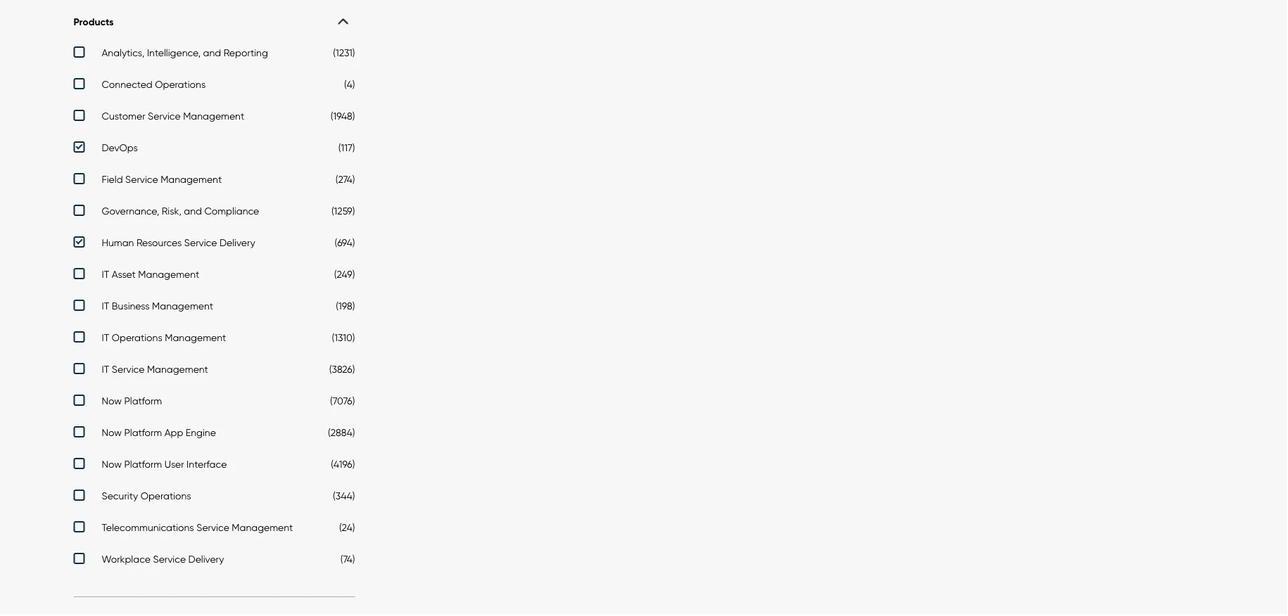 Task type: locate. For each thing, give the bounding box(es) containing it.
service up workplace service delivery
[[197, 522, 229, 534]]

platform down it service management
[[124, 395, 162, 407]]

operations for security
[[141, 490, 191, 502]]

operations down business
[[112, 332, 162, 344]]

and
[[203, 46, 221, 58], [184, 205, 202, 217]]

platform for user
[[124, 458, 162, 470]]

interface
[[187, 458, 227, 470]]

1 it from the top
[[102, 268, 109, 280]]

(7076)
[[330, 395, 355, 407]]

2 it from the top
[[102, 300, 109, 312]]

2 vertical spatial platform
[[124, 458, 162, 470]]

1 now from the top
[[102, 395, 122, 407]]

business
[[112, 300, 150, 312]]

1 vertical spatial and
[[184, 205, 202, 217]]

(249)
[[334, 268, 355, 280]]

3 now from the top
[[102, 458, 122, 470]]

now
[[102, 395, 122, 407], [102, 427, 122, 439], [102, 458, 122, 470]]

2 vertical spatial operations
[[141, 490, 191, 502]]

management for telecommunications service management
[[232, 522, 293, 534]]

operations down analytics, intelligence, and reporting at the left
[[155, 78, 206, 90]]

service down connected operations
[[148, 110, 181, 122]]

intelligence,
[[147, 46, 201, 58]]

1 vertical spatial delivery
[[188, 553, 224, 565]]

field
[[102, 173, 123, 185]]

connected
[[102, 78, 153, 90]]

0 vertical spatial platform
[[124, 395, 162, 407]]

and for reporting
[[203, 46, 221, 58]]

management for field service management
[[161, 173, 222, 185]]

2 now from the top
[[102, 427, 122, 439]]

it up now platform
[[102, 363, 109, 375]]

telecommunications service management
[[102, 522, 293, 534]]

(1259)
[[331, 205, 355, 217]]

service
[[148, 110, 181, 122], [125, 173, 158, 185], [184, 237, 217, 248], [112, 363, 145, 375], [197, 522, 229, 534], [153, 553, 186, 565]]

(274)
[[336, 173, 355, 185]]

management for it asset management
[[138, 268, 199, 280]]

1 vertical spatial operations
[[112, 332, 162, 344]]

service down telecommunications
[[153, 553, 186, 565]]

None checkbox
[[74, 141, 355, 157], [74, 237, 355, 252], [74, 268, 355, 284], [74, 332, 355, 347], [74, 363, 355, 379], [74, 427, 355, 442], [74, 522, 355, 537], [74, 141, 355, 157], [74, 237, 355, 252], [74, 268, 355, 284], [74, 332, 355, 347], [74, 363, 355, 379], [74, 427, 355, 442], [74, 522, 355, 537]]

and right risk,
[[184, 205, 202, 217]]

it business management
[[102, 300, 213, 312]]

management
[[183, 110, 244, 122], [161, 173, 222, 185], [138, 268, 199, 280], [152, 300, 213, 312], [165, 332, 226, 344], [147, 363, 208, 375], [232, 522, 293, 534]]

service up now platform
[[112, 363, 145, 375]]

1 vertical spatial now
[[102, 427, 122, 439]]

service right field
[[125, 173, 158, 185]]

service for field service management
[[125, 173, 158, 185]]

0 horizontal spatial and
[[184, 205, 202, 217]]

customer
[[102, 110, 145, 122]]

delivery down compliance
[[220, 237, 255, 248]]

it for it operations management
[[102, 332, 109, 344]]

it
[[102, 268, 109, 280], [102, 300, 109, 312], [102, 332, 109, 344], [102, 363, 109, 375]]

(24)
[[339, 522, 355, 534]]

None checkbox
[[74, 46, 355, 62], [74, 78, 355, 94], [74, 110, 355, 125], [74, 173, 355, 189], [74, 205, 355, 220], [74, 300, 355, 315], [74, 395, 355, 410], [74, 458, 355, 474], [74, 490, 355, 505], [74, 553, 355, 569], [74, 46, 355, 62], [74, 78, 355, 94], [74, 110, 355, 125], [74, 173, 355, 189], [74, 205, 355, 220], [74, 300, 355, 315], [74, 395, 355, 410], [74, 458, 355, 474], [74, 490, 355, 505], [74, 553, 355, 569]]

it operations management
[[102, 332, 226, 344]]

2 platform from the top
[[124, 427, 162, 439]]

now for now platform app engine
[[102, 427, 122, 439]]

and left reporting
[[203, 46, 221, 58]]

now up the security
[[102, 458, 122, 470]]

it for it asset management
[[102, 268, 109, 280]]

platform left user
[[124, 458, 162, 470]]

and for compliance
[[184, 205, 202, 217]]

(1310)
[[332, 332, 355, 344]]

delivery down telecommunications service management
[[188, 553, 224, 565]]

1 horizontal spatial and
[[203, 46, 221, 58]]

devops
[[102, 141, 138, 153]]

3 it from the top
[[102, 332, 109, 344]]

2 vertical spatial now
[[102, 458, 122, 470]]

operations
[[155, 78, 206, 90], [112, 332, 162, 344], [141, 490, 191, 502]]

1 platform from the top
[[124, 395, 162, 407]]

0 vertical spatial operations
[[155, 78, 206, 90]]

platform
[[124, 395, 162, 407], [124, 427, 162, 439], [124, 458, 162, 470]]

(1948)
[[331, 110, 355, 122]]

service for customer service management
[[148, 110, 181, 122]]

now for now platform user interface
[[102, 458, 122, 470]]

app
[[165, 427, 183, 439]]

operations down now platform user interface
[[141, 490, 191, 502]]

1 vertical spatial platform
[[124, 427, 162, 439]]

4 it from the top
[[102, 363, 109, 375]]

platform left app
[[124, 427, 162, 439]]

now down now platform
[[102, 427, 122, 439]]

0 vertical spatial delivery
[[220, 237, 255, 248]]

workplace
[[102, 553, 151, 565]]

management for it business management
[[152, 300, 213, 312]]

telecommunications
[[102, 522, 194, 534]]

3 platform from the top
[[124, 458, 162, 470]]

now for now platform
[[102, 395, 122, 407]]

0 vertical spatial and
[[203, 46, 221, 58]]

management for customer service management
[[183, 110, 244, 122]]

it left asset
[[102, 268, 109, 280]]

(4)
[[344, 78, 355, 90]]

(198)
[[336, 300, 355, 312]]

reporting
[[224, 46, 268, 58]]

now down it service management
[[102, 395, 122, 407]]

it up it service management
[[102, 332, 109, 344]]

asset
[[112, 268, 136, 280]]

(4196)
[[331, 458, 355, 470]]

0 vertical spatial now
[[102, 395, 122, 407]]

it left business
[[102, 300, 109, 312]]

delivery
[[220, 237, 255, 248], [188, 553, 224, 565]]

human
[[102, 237, 134, 248]]

(344)
[[333, 490, 355, 502]]



Task type: vqa. For each thing, say whether or not it's contained in the screenshot.
Security
yes



Task type: describe. For each thing, give the bounding box(es) containing it.
security
[[102, 490, 138, 502]]

compliance
[[204, 205, 259, 217]]

governance,
[[102, 205, 159, 217]]

it for it business management
[[102, 300, 109, 312]]

resources
[[136, 237, 182, 248]]

operations for connected
[[155, 78, 206, 90]]

security operations
[[102, 490, 191, 502]]

customer service management
[[102, 110, 244, 122]]

(1231)
[[333, 46, 355, 58]]

(2884)
[[328, 427, 355, 439]]

it asset management
[[102, 268, 199, 280]]

analytics,
[[102, 46, 145, 58]]

risk,
[[162, 205, 181, 217]]

products
[[74, 16, 114, 28]]

now platform app engine
[[102, 427, 216, 439]]

(3826)
[[329, 363, 355, 375]]

service down governance, risk, and compliance
[[184, 237, 217, 248]]

it service management
[[102, 363, 208, 375]]

field service management
[[102, 173, 222, 185]]

now platform user interface
[[102, 458, 227, 470]]

governance, risk, and compliance
[[102, 205, 259, 217]]

service for telecommunications service management
[[197, 522, 229, 534]]

connected operations
[[102, 78, 206, 90]]

management for it operations management
[[165, 332, 226, 344]]

engine
[[186, 427, 216, 439]]

analytics, intelligence, and reporting
[[102, 46, 268, 58]]

now platform
[[102, 395, 162, 407]]

operations for it
[[112, 332, 162, 344]]

(694)
[[335, 237, 355, 248]]

(74)
[[341, 553, 355, 565]]

service for it service management
[[112, 363, 145, 375]]

user
[[165, 458, 184, 470]]

service for workplace service delivery
[[153, 553, 186, 565]]

platform for app
[[124, 427, 162, 439]]

it for it service management
[[102, 363, 109, 375]]

(117)
[[338, 141, 355, 153]]

human resources service delivery
[[102, 237, 255, 248]]

management for it service management
[[147, 363, 208, 375]]

workplace service delivery
[[102, 553, 224, 565]]



